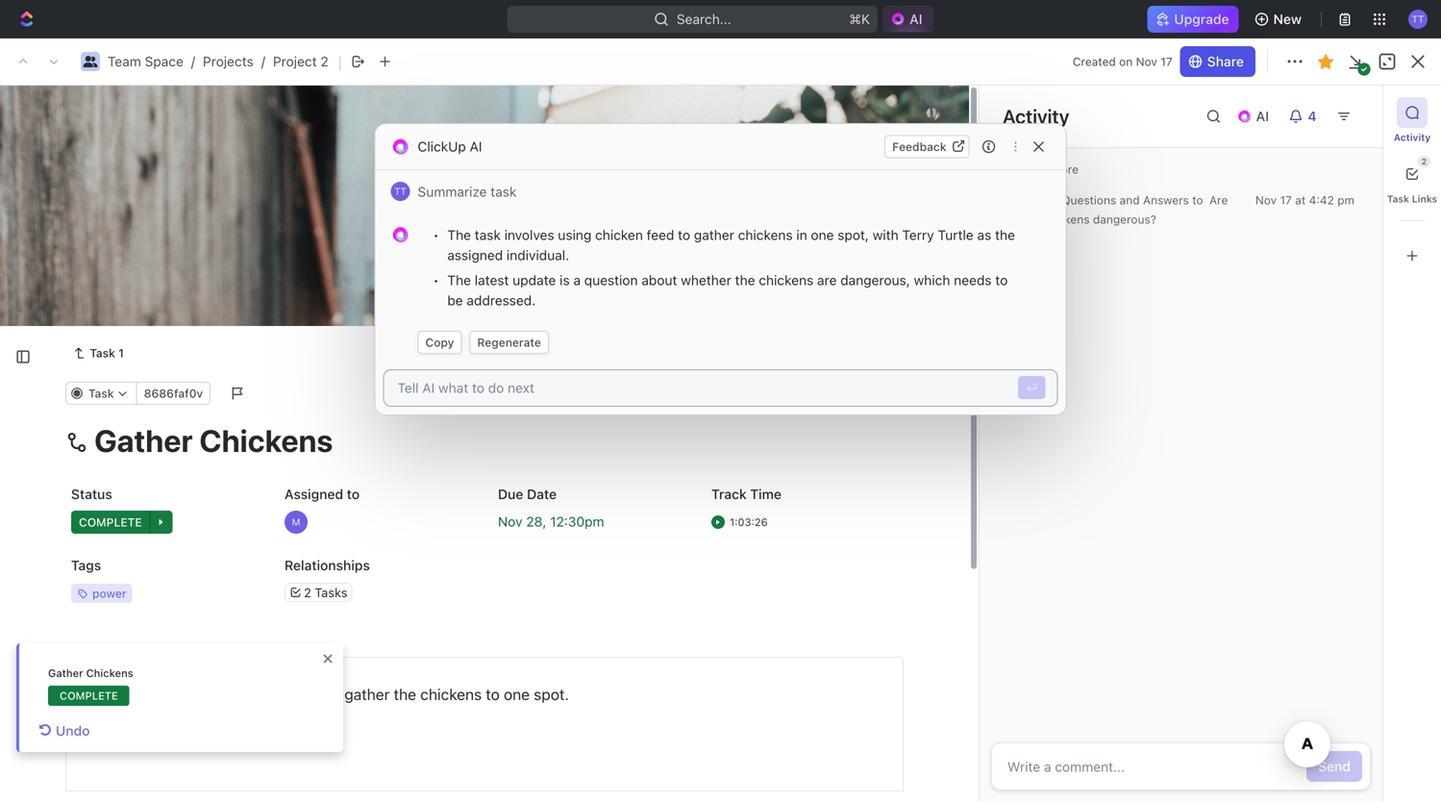 Task type: vqa. For each thing, say whether or not it's contained in the screenshot.
Learn
no



Task type: describe. For each thing, give the bounding box(es) containing it.
1 vertical spatial add task
[[519, 273, 569, 286]]

0 vertical spatial projects link
[[203, 53, 254, 69]]

in progress
[[359, 273, 436, 286]]

clickup
[[418, 138, 466, 154]]

project inside 'team space / projects / project 2 |'
[[273, 53, 317, 69]]

task sidebar navigation tab list
[[1388, 97, 1438, 271]]

are
[[1210, 193, 1228, 207]]

8686faf0v
[[144, 387, 203, 400]]

a
[[574, 272, 581, 288]]

feedback button
[[885, 135, 970, 158]]

which
[[914, 272, 951, 288]]

upgrade
[[1175, 11, 1230, 27]]

2 up the be
[[459, 273, 466, 286]]

gather inside the task involves using chicken feed to gather chickens in one spot, with terry turtle as the assigned individual. the latest update is a question about whether the chickens are dangerous, which needs to be addressed.
[[694, 227, 735, 243]]

1 vertical spatial and
[[255, 685, 281, 704]]

in inside the task involves using chicken feed to gather chickens in one spot, with terry turtle as the assigned individual. the latest update is a question about whether the chickens are dangerous, which needs to be addressed.
[[797, 227, 808, 243]]

team inside "tree"
[[46, 375, 80, 390]]

Search tasks... text field
[[1202, 219, 1395, 248]]

0 horizontal spatial add task button
[[379, 399, 452, 422]]

copy button
[[418, 331, 462, 354]]

involves
[[505, 227, 555, 243]]

new button
[[1247, 4, 1314, 35]]

0 horizontal spatial feed
[[220, 685, 251, 704]]

nov inside 'task sidebar content' section
[[1256, 193, 1277, 207]]

8686faf0v button
[[136, 382, 211, 405]]

2 the from the top
[[448, 272, 471, 288]]

dangerous?
[[1093, 213, 1157, 226]]

0 horizontal spatial task 1 link
[[65, 342, 132, 365]]

assigned
[[285, 486, 343, 502]]

date
[[527, 486, 557, 502]]

links
[[1413, 193, 1438, 204]]

it
[[314, 685, 323, 704]]

task 2 link
[[383, 363, 667, 390]]

status
[[71, 486, 112, 502]]

time
[[751, 486, 782, 502]]

at
[[1296, 193, 1306, 207]]

3 / from the left
[[408, 53, 412, 69]]

3
[[418, 456, 425, 470]]

user group image
[[83, 56, 98, 67]]

2 horizontal spatial space
[[360, 53, 399, 69]]

using
[[558, 227, 592, 243]]

to left do
[[359, 456, 375, 470]]

summarize task
[[418, 184, 517, 200]]

are
[[818, 272, 837, 288]]

favorites button
[[8, 275, 85, 298]]

⏎
[[1026, 381, 1038, 394]]

to left spot. on the bottom of page
[[486, 685, 500, 704]]

2 / from the left
[[261, 53, 265, 69]]

dashboards link
[[8, 191, 279, 222]]

docs
[[46, 166, 78, 182]]

about
[[642, 272, 677, 288]]

1 horizontal spatial project
[[334, 115, 420, 147]]

activity inside 'task sidebar content' section
[[1003, 105, 1070, 127]]

search
[[1137, 178, 1181, 194]]

spot.
[[534, 685, 569, 704]]

progress
[[374, 273, 436, 286]]

to inside 'task sidebar content' section
[[1193, 193, 1204, 207]]

add for the top add task button
[[1303, 124, 1328, 139]]

0 horizontal spatial gather
[[345, 685, 390, 704]]

use
[[285, 685, 310, 704]]

upgrade link
[[1148, 6, 1239, 33]]

one inside the task involves using chicken feed to gather chickens in one spot, with terry turtle as the assigned individual. the latest update is a question about whether the chickens are dangerous, which needs to be addressed.
[[811, 227, 834, 243]]

due date
[[498, 486, 557, 502]]

are the chickens dangerous?
[[1021, 193, 1228, 226]]

project 2
[[334, 115, 448, 147]]

due
[[498, 486, 524, 502]]

dashboards
[[46, 199, 121, 214]]

tags
[[71, 558, 101, 573]]

latest
[[475, 272, 509, 288]]

track time
[[712, 486, 782, 502]]

to right needs
[[996, 272, 1008, 288]]

the task involves using chicken feed to gather chickens in one spot, with terry turtle as the assigned individual. the latest update is a question about whether the chickens are dangerous, which needs to be addressed.
[[448, 227, 1019, 308]]

team space / projects / project 2 |
[[108, 52, 342, 71]]

to right it
[[327, 685, 341, 704]]

activity inside task sidebar navigation tab list
[[1394, 132, 1431, 143]]

customize
[[1278, 178, 1346, 194]]

board link
[[355, 173, 396, 200]]

the inside are the chickens dangerous?
[[1021, 213, 1039, 226]]

hide inside button
[[998, 226, 1024, 240]]

send
[[1319, 758, 1351, 774]]

spaces
[[15, 313, 56, 326]]

0 vertical spatial add task button
[[1291, 116, 1372, 147]]

2 horizontal spatial team
[[323, 53, 357, 69]]

|
[[338, 52, 342, 71]]

complete
[[60, 690, 118, 702]]

invite
[[46, 775, 80, 791]]

2 inside 2 button
[[1422, 157, 1427, 166]]

project 2 link
[[273, 53, 329, 69]]

1 vertical spatial chicken
[[162, 685, 216, 704]]

assigned
[[448, 247, 503, 263]]

regenerate button
[[470, 331, 549, 354]]

search...
[[677, 11, 732, 27]]

questions
[[1062, 193, 1117, 207]]

relationships
[[285, 558, 370, 573]]

1 share button from the left
[[1181, 46, 1256, 77]]

1 vertical spatial projects link
[[58, 400, 225, 431]]

feed inside the task involves using chicken feed to gather chickens in one spot, with terry turtle as the assigned individual. the latest update is a question about whether the chickens are dangerous, which needs to be addressed.
[[647, 227, 675, 243]]

home link
[[8, 93, 279, 124]]

calendar link
[[487, 173, 548, 200]]

update
[[513, 272, 556, 288]]

space inside "tree"
[[83, 375, 122, 390]]

assignees button
[[778, 222, 867, 245]]

1 horizontal spatial add task button
[[496, 268, 577, 291]]

2 share button from the left
[[1198, 46, 1258, 77]]



Task type: locate. For each thing, give the bounding box(es) containing it.
team space inside "tree"
[[46, 375, 122, 390]]

0 horizontal spatial 17
[[1161, 55, 1173, 68]]

0 vertical spatial feed
[[647, 227, 675, 243]]

2 horizontal spatial add task
[[1303, 124, 1361, 139]]

projects link up status
[[58, 400, 225, 431]]

add task button down individual. at the top left of the page
[[496, 268, 577, 291]]

task 1
[[388, 335, 427, 351], [90, 346, 124, 360]]

0 horizontal spatial chicken
[[162, 685, 216, 704]]

2 share from the left
[[1210, 53, 1247, 69]]

add down task 2
[[388, 402, 412, 418]]

be
[[448, 292, 463, 308]]

add task button down task 2
[[379, 399, 452, 422]]

2 left ai
[[426, 115, 442, 147]]

17 left at
[[1281, 193, 1293, 207]]

question
[[585, 272, 638, 288]]

share
[[1208, 53, 1245, 69], [1210, 53, 1247, 69]]

add up customize
[[1303, 124, 1328, 139]]

nov 17 at 4:42 pm
[[1256, 193, 1355, 207]]

0 vertical spatial chicken
[[595, 227, 643, 243]]

0 vertical spatial projects
[[203, 53, 254, 69]]

task
[[1332, 124, 1361, 139], [1388, 193, 1410, 204], [544, 273, 569, 286], [388, 335, 417, 351], [90, 346, 115, 360], [388, 368, 417, 384], [416, 402, 444, 418]]

team
[[108, 53, 141, 69], [323, 53, 357, 69], [46, 375, 80, 390]]

clickup ai
[[418, 138, 482, 154]]

0 vertical spatial the
[[448, 227, 471, 243]]

and inside 'task sidebar content' section
[[1120, 193, 1140, 207]]

1 vertical spatial gather
[[345, 685, 390, 704]]

team right user group image
[[108, 53, 141, 69]]

in
[[797, 227, 808, 243], [359, 273, 371, 286]]

0 horizontal spatial task 1
[[90, 346, 124, 360]]

1 vertical spatial one
[[504, 685, 530, 704]]

0 vertical spatial gather
[[694, 227, 735, 243]]

to down to do on the left
[[347, 486, 360, 502]]

nov left at
[[1256, 193, 1277, 207]]

team right user group icon
[[323, 53, 357, 69]]

0 horizontal spatial projects
[[58, 407, 108, 423]]

with
[[873, 227, 899, 243]]

chickens
[[86, 667, 133, 679]]

1 horizontal spatial projects
[[203, 53, 254, 69]]

1 vertical spatial the
[[448, 272, 471, 288]]

2 down copy button
[[420, 368, 429, 384]]

17 inside 'task sidebar content' section
[[1281, 193, 1293, 207]]

0 horizontal spatial team space
[[46, 375, 122, 390]]

feed left the use in the left bottom of the page
[[220, 685, 251, 704]]

projects left project 2 link
[[203, 53, 254, 69]]

0 horizontal spatial one
[[504, 685, 530, 704]]

to up whether
[[678, 227, 691, 243]]

1 vertical spatial team space
[[46, 375, 122, 390]]

add task up customize
[[1303, 124, 1361, 139]]

1 horizontal spatial 17
[[1281, 193, 1293, 207]]

1 vertical spatial project
[[334, 115, 420, 147]]

task for the
[[475, 227, 501, 243]]

task sidebar content section
[[979, 86, 1383, 802]]

1 horizontal spatial task 1
[[388, 335, 427, 351]]

add task button
[[1291, 116, 1372, 147], [496, 268, 577, 291], [379, 399, 452, 422]]

1 horizontal spatial one
[[811, 227, 834, 243]]

summarize
[[418, 184, 487, 200]]

2 horizontal spatial /
[[408, 53, 412, 69]]

4:42
[[1310, 193, 1335, 207]]

add task
[[1303, 124, 1361, 139], [519, 273, 569, 286], [388, 402, 444, 418]]

hide right as
[[998, 226, 1024, 240]]

hide button
[[991, 222, 1032, 245]]

search button
[[1112, 173, 1187, 200]]

task up involves
[[491, 184, 517, 200]]

team down spaces
[[46, 375, 80, 390]]

projects link
[[203, 53, 254, 69], [58, 400, 225, 431]]

on
[[1120, 55, 1133, 68]]

0 horizontal spatial and
[[255, 685, 281, 704]]

task 2
[[388, 368, 429, 384]]

projects inside 'team space / projects / project 2 |'
[[203, 53, 254, 69]]

task 1 link down favorites button
[[65, 342, 132, 365]]

project up the 'board'
[[334, 115, 420, 147]]

2 left tasks
[[304, 585, 311, 600]]

2 up links
[[1422, 157, 1427, 166]]

add task down individual. at the top left of the page
[[519, 273, 569, 286]]

hide
[[1214, 178, 1243, 194], [998, 226, 1024, 240]]

copy
[[426, 336, 454, 349]]

dangerous,
[[841, 272, 911, 288]]

Edit task name text field
[[65, 422, 904, 459]]

and up dangerous?
[[1120, 193, 1140, 207]]

add task down task 2
[[388, 402, 444, 418]]

0 horizontal spatial hide
[[998, 226, 1024, 240]]

in left spot,
[[797, 227, 808, 243]]

hide right answers
[[1214, 178, 1243, 194]]

projects up status
[[58, 407, 108, 423]]

gather right it
[[345, 685, 390, 704]]

sidebar navigation
[[0, 38, 288, 802]]

1 vertical spatial hide
[[998, 226, 1024, 240]]

set questions and answers to
[[1039, 193, 1207, 207]]

/ left project 2 link
[[261, 53, 265, 69]]

space right |
[[360, 53, 399, 69]]

0 horizontal spatial /
[[191, 53, 195, 69]]

2 tasks
[[304, 585, 348, 600]]

board
[[359, 178, 396, 194]]

take
[[99, 685, 131, 704]]

projects
[[203, 53, 254, 69], [58, 407, 108, 423]]

0 horizontal spatial project
[[273, 53, 317, 69]]

1 horizontal spatial add
[[519, 273, 541, 286]]

0 vertical spatial task
[[491, 184, 517, 200]]

1 horizontal spatial gather
[[694, 227, 735, 243]]

new
[[1274, 11, 1302, 27]]

and left the use in the left bottom of the page
[[255, 685, 281, 704]]

inbox link
[[8, 126, 279, 157]]

0 horizontal spatial team
[[46, 375, 80, 390]]

team space link
[[299, 50, 404, 73], [108, 53, 184, 69], [46, 367, 275, 398]]

one left spot. on the bottom of page
[[504, 685, 530, 704]]

1 horizontal spatial chicken
[[595, 227, 643, 243]]

customize button
[[1253, 173, 1351, 200]]

gather chickens
[[48, 667, 133, 679]]

chicken right using
[[595, 227, 643, 243]]

project left |
[[273, 53, 317, 69]]

tree
[[8, 335, 279, 594]]

whether
[[681, 272, 732, 288]]

0 horizontal spatial nov
[[1136, 55, 1158, 68]]

0 horizontal spatial in
[[359, 273, 371, 286]]

task up assigned
[[475, 227, 501, 243]]

space up "home" link
[[145, 53, 184, 69]]

1 horizontal spatial in
[[797, 227, 808, 243]]

list
[[432, 178, 455, 194]]

calendar
[[491, 178, 548, 194]]

0 vertical spatial 17
[[1161, 55, 1173, 68]]

task 1 link up task 2 link
[[383, 329, 667, 357]]

user group image
[[306, 57, 318, 66]]

1 vertical spatial task
[[475, 227, 501, 243]]

1 vertical spatial add
[[519, 273, 541, 286]]

chickens
[[1042, 213, 1090, 226], [738, 227, 793, 243], [759, 272, 814, 288], [420, 685, 482, 704]]

0 vertical spatial hide
[[1214, 178, 1243, 194]]

activity up 2 button at the right
[[1394, 132, 1431, 143]]

0 vertical spatial and
[[1120, 193, 1140, 207]]

tree containing team space
[[8, 335, 279, 594]]

1 horizontal spatial feed
[[647, 227, 675, 243]]

to left are
[[1193, 193, 1204, 207]]

1 vertical spatial nov
[[1256, 193, 1277, 207]]

1 vertical spatial 17
[[1281, 193, 1293, 207]]

assigned to
[[285, 486, 360, 502]]

1 vertical spatial add task button
[[496, 268, 577, 291]]

/ right |
[[408, 53, 412, 69]]

pm
[[1338, 193, 1355, 207]]

1 vertical spatial feed
[[220, 685, 251, 704]]

0 horizontal spatial activity
[[1003, 105, 1070, 127]]

chicken inside the task involves using chicken feed to gather chickens in one spot, with terry turtle as the assigned individual. the latest update is a question about whether the chickens are dangerous, which needs to be addressed.
[[595, 227, 643, 243]]

to
[[1193, 193, 1204, 207], [678, 227, 691, 243], [996, 272, 1008, 288], [359, 456, 375, 470], [347, 486, 360, 502], [327, 685, 341, 704], [486, 685, 500, 704]]

turtle
[[938, 227, 974, 243]]

task for summarize
[[491, 184, 517, 200]]

add task for leftmost add task button
[[388, 402, 444, 418]]

0 vertical spatial project
[[273, 53, 317, 69]]

2 horizontal spatial add
[[1303, 124, 1328, 139]]

undo
[[56, 723, 90, 739]]

⌘k
[[850, 11, 870, 27]]

2 inside task 2 link
[[420, 368, 429, 384]]

assignees
[[802, 226, 859, 240]]

team space
[[323, 53, 399, 69], [46, 375, 122, 390]]

1 horizontal spatial nov
[[1256, 193, 1277, 207]]

chicken
[[595, 227, 643, 243], [162, 685, 216, 704]]

the up assigned
[[448, 227, 471, 243]]

1 vertical spatial activity
[[1394, 132, 1431, 143]]

1 horizontal spatial task 1 link
[[383, 329, 667, 357]]

space left '8686faf0v'
[[83, 375, 122, 390]]

2 vertical spatial add task
[[388, 402, 444, 418]]

add
[[1303, 124, 1328, 139], [519, 273, 541, 286], [388, 402, 412, 418]]

2 right user group icon
[[321, 53, 329, 69]]

terry
[[903, 227, 935, 243]]

tasks
[[315, 585, 348, 600]]

2 button
[[1397, 156, 1431, 189]]

0 horizontal spatial 1
[[118, 346, 124, 360]]

0 horizontal spatial add task
[[388, 402, 444, 418]]

do
[[378, 456, 395, 470]]

0 horizontal spatial add
[[388, 402, 412, 418]]

feed
[[647, 227, 675, 243], [220, 685, 251, 704]]

0 vertical spatial nov
[[1136, 55, 1158, 68]]

set
[[1042, 193, 1059, 207]]

1 / from the left
[[191, 53, 195, 69]]

1 share from the left
[[1208, 53, 1245, 69]]

space
[[145, 53, 184, 69], [360, 53, 399, 69], [83, 375, 122, 390]]

1 horizontal spatial activity
[[1394, 132, 1431, 143]]

0 vertical spatial activity
[[1003, 105, 1070, 127]]

1 vertical spatial in
[[359, 273, 371, 286]]

tt
[[394, 186, 407, 197]]

1 horizontal spatial team space
[[323, 53, 399, 69]]

add task button up customize
[[1291, 116, 1372, 147]]

track
[[712, 486, 747, 502]]

favorites
[[15, 280, 66, 293]]

1 horizontal spatial and
[[1120, 193, 1140, 207]]

created
[[1073, 55, 1116, 68]]

task inside the task involves using chicken feed to gather chickens in one spot, with terry turtle as the assigned individual. the latest update is a question about whether the chickens are dangerous, which needs to be addressed.
[[475, 227, 501, 243]]

1
[[420, 335, 427, 351], [118, 346, 124, 360]]

chicken right take
[[162, 685, 216, 704]]

0 vertical spatial team space
[[323, 53, 399, 69]]

to do
[[359, 456, 395, 470]]

2 vertical spatial add
[[388, 402, 412, 418]]

answers
[[1144, 193, 1190, 207]]

projects inside sidebar navigation
[[58, 407, 108, 423]]

17 right on
[[1161, 55, 1173, 68]]

task links
[[1388, 193, 1438, 204]]

2 inside 'team space / projects / project 2 |'
[[321, 53, 329, 69]]

chickens inside are the chickens dangerous?
[[1042, 213, 1090, 226]]

in left progress
[[359, 273, 371, 286]]

feedback
[[893, 140, 947, 153]]

1 horizontal spatial /
[[261, 53, 265, 69]]

as
[[978, 227, 992, 243]]

automations
[[1277, 53, 1357, 69]]

2 horizontal spatial add task button
[[1291, 116, 1372, 147]]

team space right user group icon
[[323, 53, 399, 69]]

tree inside sidebar navigation
[[8, 335, 279, 594]]

space inside 'team space / projects / project 2 |'
[[145, 53, 184, 69]]

one
[[811, 227, 834, 243], [504, 685, 530, 704]]

⏎ button
[[1019, 376, 1046, 399]]

/
[[191, 53, 195, 69], [261, 53, 265, 69], [408, 53, 412, 69]]

0 vertical spatial one
[[811, 227, 834, 243]]

projects link left project 2 link
[[203, 53, 254, 69]]

1 horizontal spatial add task
[[519, 273, 569, 286]]

hide inside dropdown button
[[1214, 178, 1243, 194]]

1 vertical spatial projects
[[58, 407, 108, 423]]

2 vertical spatial add task button
[[379, 399, 452, 422]]

0 vertical spatial add
[[1303, 124, 1328, 139]]

automations button
[[1267, 47, 1367, 76]]

1 horizontal spatial team
[[108, 53, 141, 69]]

add task for the top add task button
[[1303, 124, 1361, 139]]

nov right on
[[1136, 55, 1158, 68]]

individual.
[[507, 247, 570, 263]]

add down individual. at the top left of the page
[[519, 273, 541, 286]]

send button
[[1307, 751, 1363, 782]]

one left spot,
[[811, 227, 834, 243]]

1 horizontal spatial space
[[145, 53, 184, 69]]

add for leftmost add task button
[[388, 402, 412, 418]]

task 1 link
[[383, 329, 667, 357], [65, 342, 132, 365]]

the up the be
[[448, 272, 471, 288]]

1 horizontal spatial 1
[[420, 335, 427, 351]]

/ up "home" link
[[191, 53, 195, 69]]

addressed.
[[467, 292, 536, 308]]

0 vertical spatial in
[[797, 227, 808, 243]]

0 vertical spatial add task
[[1303, 124, 1361, 139]]

0 horizontal spatial space
[[83, 375, 122, 390]]

team space down spaces
[[46, 375, 122, 390]]

spot,
[[838, 227, 869, 243]]

needs
[[954, 272, 992, 288]]

1 the from the top
[[448, 227, 471, 243]]

gather up whether
[[694, 227, 735, 243]]

docs link
[[8, 159, 279, 189]]

feed up about
[[647, 227, 675, 243]]

home
[[46, 101, 83, 116]]

1 horizontal spatial hide
[[1214, 178, 1243, 194]]

activity up set
[[1003, 105, 1070, 127]]

team inside 'team space / projects / project 2 |'
[[108, 53, 141, 69]]

Tell AI what to do next text field
[[398, 378, 1006, 398]]

task inside tab list
[[1388, 193, 1410, 204]]



